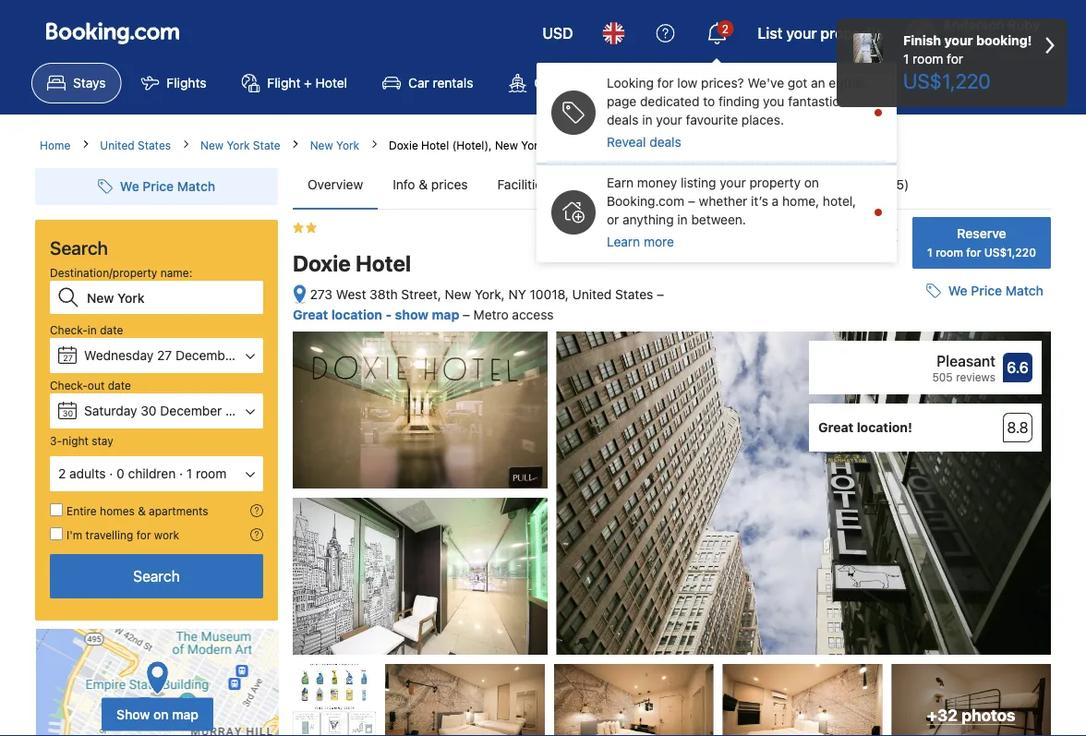 Task type: vqa. For each thing, say whether or not it's contained in the screenshot.
Match
yes



Task type: locate. For each thing, give the bounding box(es) containing it.
great down click to open map view icon
[[293, 307, 328, 322]]

1 horizontal spatial united
[[572, 287, 612, 302]]

airport taxis link
[[725, 63, 855, 103]]

1 horizontal spatial on
[[804, 175, 819, 190]]

search
[[50, 236, 108, 258], [133, 568, 180, 585]]

listing
[[681, 175, 716, 190]]

0 horizontal spatial 2
[[58, 466, 66, 481]]

273 west 38th street, new york, ny 10018, united states – great location - show map – metro access
[[293, 287, 664, 322]]

0 vertical spatial –
[[688, 194, 695, 209]]

0 vertical spatial united
[[100, 139, 135, 151]]

search up destination/property
[[50, 236, 108, 258]]

reviews down pleasant
[[956, 371, 996, 383]]

0 vertical spatial states
[[138, 139, 171, 151]]

west
[[336, 287, 366, 302]]

we down united states link
[[120, 179, 139, 194]]

0 vertical spatial december
[[175, 348, 237, 363]]

0 vertical spatial on
[[804, 175, 819, 190]]

+32 photos
[[927, 705, 1016, 724]]

new right (hotel), on the top left
[[495, 139, 518, 151]]

– inside earn money listing your property on booking.com – whether it's a home, hotel, or anything in between. learn more
[[688, 194, 695, 209]]

Where are you going? field
[[79, 281, 263, 314]]

0 vertical spatial 2023
[[241, 348, 272, 363]]

date for check-in date
[[100, 323, 123, 336]]

2 horizontal spatial –
[[688, 194, 695, 209]]

0 horizontal spatial 1
[[186, 466, 192, 481]]

2023 for wednesday 27 december 2023
[[241, 348, 272, 363]]

us$1,220 inside reserve 1 room for us$1,220
[[985, 246, 1036, 259]]

adults
[[69, 466, 106, 481]]

1 vertical spatial states
[[615, 287, 653, 302]]

(usa)
[[548, 139, 579, 151]]

0 horizontal spatial doxie
[[293, 250, 351, 276]]

show on map
[[116, 707, 199, 722]]

2 adults · 0 children · 1 room
[[58, 466, 227, 481]]

booking.com image
[[46, 22, 179, 44]]

27 right wednesday
[[157, 348, 172, 363]]

2 left adults
[[58, 466, 66, 481]]

property up entire
[[821, 24, 880, 42]]

map
[[432, 307, 459, 322], [172, 707, 199, 722]]

room inside 'finish your booking! 1 room for us$1,220'
[[913, 51, 944, 67]]

1 vertical spatial in
[[677, 212, 688, 227]]

27 down check-in date at the top of page
[[63, 353, 73, 363]]

doxie up info on the top left of page
[[389, 139, 418, 151]]

in inside looking for low prices? we've got an entire page dedicated to finding you fantastic deals in your favourite places. reveal deals
[[642, 112, 653, 127]]

0 horizontal spatial in
[[88, 323, 97, 336]]

reserve 1 room for us$1,220
[[928, 226, 1036, 259]]

united
[[100, 139, 135, 151], [572, 287, 612, 302]]

hotel for doxie hotel (hotel), new york (usa) deals
[[421, 139, 449, 151]]

states down the learn in the top of the page
[[615, 287, 653, 302]]

december for 27
[[175, 348, 237, 363]]

1 horizontal spatial 30
[[141, 403, 157, 418]]

december up saturday 30 december 2023 at the left of the page
[[175, 348, 237, 363]]

1 horizontal spatial hotel
[[356, 250, 411, 276]]

december down wednesday 27 december 2023
[[160, 403, 222, 418]]

0 vertical spatial hotel
[[316, 75, 347, 91]]

price down united states
[[143, 179, 174, 194]]

price down reserve 1 room for us$1,220
[[971, 283, 1002, 299]]

check- for in
[[50, 323, 88, 336]]

united right home link
[[100, 139, 135, 151]]

2 inside "button"
[[58, 466, 66, 481]]

· right children
[[179, 466, 183, 481]]

on right 'show' at bottom
[[153, 707, 169, 722]]

guest reviews (505)
[[788, 177, 909, 192]]

0 horizontal spatial price
[[143, 179, 174, 194]]

0 horizontal spatial states
[[138, 139, 171, 151]]

1 inside reserve 1 room for us$1,220
[[928, 246, 933, 259]]

metro
[[474, 307, 509, 322]]

reveal
[[607, 134, 646, 150]]

1 vertical spatial reviews
[[956, 371, 996, 383]]

i'm travelling for work
[[67, 528, 179, 541]]

2023
[[241, 348, 272, 363], [225, 403, 257, 418]]

stays link
[[31, 63, 121, 103]]

for
[[947, 51, 964, 67], [657, 75, 674, 91], [966, 246, 982, 259], [136, 528, 151, 541]]

united inside united states link
[[100, 139, 135, 151]]

(505)
[[876, 177, 909, 192]]

in inside earn money listing your property on booking.com – whether it's a home, hotel, or anything in between. learn more
[[677, 212, 688, 227]]

1 horizontal spatial 1
[[903, 51, 909, 67]]

0 horizontal spatial –
[[463, 307, 470, 322]]

room down reserve
[[936, 246, 963, 259]]

we inside search section
[[120, 179, 139, 194]]

date for check-out date
[[108, 379, 131, 392]]

cruises
[[534, 75, 579, 91]]

york left (usa)
[[521, 139, 544, 151]]

we price match down reserve 1 room for us$1,220
[[949, 283, 1044, 299]]

&
[[419, 177, 428, 192], [138, 504, 146, 517]]

2 check- from the top
[[50, 379, 88, 392]]

3-night stay
[[50, 434, 113, 447]]

great left location!
[[818, 420, 854, 435]]

0 vertical spatial us$1,220
[[903, 68, 991, 92]]

facilities
[[497, 177, 549, 192]]

your up whether
[[720, 175, 746, 190]]

1 vertical spatial 2
[[58, 466, 66, 481]]

doxie up 273
[[293, 250, 351, 276]]

2 york from the left
[[336, 139, 359, 151]]

match
[[177, 179, 215, 194], [1006, 283, 1044, 299]]

for inside reserve 1 room for us$1,220
[[966, 246, 982, 259]]

reviews inside pleasant 505 reviews
[[956, 371, 996, 383]]

december for 30
[[160, 403, 222, 418]]

check- up wednesday
[[50, 323, 88, 336]]

0 vertical spatial 2
[[722, 22, 729, 35]]

we'll show you stays where you can have the entire place to yourself image
[[250, 504, 263, 517], [250, 504, 263, 517]]

0 vertical spatial check-
[[50, 323, 88, 336]]

10018,
[[530, 287, 569, 302]]

deals
[[607, 112, 639, 127], [650, 134, 681, 150], [582, 139, 610, 151]]

0 vertical spatial property
[[821, 24, 880, 42]]

0 vertical spatial match
[[177, 179, 215, 194]]

0 horizontal spatial york
[[227, 139, 250, 151]]

new york
[[310, 139, 359, 151]]

we
[[120, 179, 139, 194], [949, 283, 968, 299]]

search down "work"
[[133, 568, 180, 585]]

0 vertical spatial reviews
[[827, 177, 872, 192]]

1 vertical spatial hotel
[[421, 139, 449, 151]]

0 horizontal spatial we price match
[[120, 179, 215, 194]]

match down new york state link
[[177, 179, 215, 194]]

0 vertical spatial price
[[143, 179, 174, 194]]

us$1,220 inside 'finish your booking! 1 room for us$1,220'
[[903, 68, 991, 92]]

1 horizontal spatial york
[[336, 139, 359, 151]]

united inside 273 west 38th street, new york, ny 10018, united states – great location - show map – metro access
[[572, 287, 612, 302]]

to
[[703, 94, 715, 109]]

map right 'show' at bottom
[[172, 707, 199, 722]]

flight
[[267, 75, 301, 91]]

property inside earn money listing your property on booking.com – whether it's a home, hotel, or anything in between. learn more
[[750, 175, 801, 190]]

your down dedicated
[[656, 112, 683, 127]]

us$1,220 down reserve
[[985, 246, 1036, 259]]

new inside 273 west 38th street, new york, ny 10018, united states – great location - show map – metro access
[[445, 287, 471, 302]]

your down anderson
[[945, 33, 973, 48]]

reviews up hotel,
[[827, 177, 872, 192]]

1 vertical spatial december
[[160, 403, 222, 418]]

attractions link
[[599, 63, 721, 103]]

an
[[811, 75, 826, 91]]

1 vertical spatial united
[[572, 287, 612, 302]]

more
[[644, 234, 674, 249]]

room down finish
[[913, 51, 944, 67]]

places.
[[742, 112, 784, 127]]

30 right the saturday
[[141, 403, 157, 418]]

apartments
[[149, 504, 208, 517]]

1 horizontal spatial reviews
[[956, 371, 996, 383]]

1
[[903, 51, 909, 67], [928, 246, 933, 259], [186, 466, 192, 481]]

usd
[[543, 24, 573, 42]]

home,
[[782, 194, 820, 209]]

1 vertical spatial search
[[133, 568, 180, 585]]

0 vertical spatial we
[[120, 179, 139, 194]]

we price match down united states
[[120, 179, 215, 194]]

info & prices link
[[378, 161, 483, 209]]

2 horizontal spatial in
[[677, 212, 688, 227]]

1 vertical spatial on
[[153, 707, 169, 722]]

flights
[[167, 75, 206, 91]]

+32
[[927, 705, 958, 724]]

check-out date
[[50, 379, 131, 392]]

0 horizontal spatial we
[[120, 179, 139, 194]]

map inside 273 west 38th street, new york, ny 10018, united states – great location - show map – metro access
[[432, 307, 459, 322]]

united right 10018,
[[572, 287, 612, 302]]

2 horizontal spatial hotel
[[421, 139, 449, 151]]

& inside search section
[[138, 504, 146, 517]]

pleasant 505 reviews
[[932, 353, 996, 383]]

anderson ruby button
[[899, 8, 1048, 55]]

york up overview
[[336, 139, 359, 151]]

30 up night
[[63, 408, 73, 418]]

for up dedicated
[[657, 75, 674, 91]]

search inside search button
[[133, 568, 180, 585]]

& right info on the top left of page
[[419, 177, 428, 192]]

ny
[[509, 287, 526, 302]]

0 horizontal spatial ·
[[109, 466, 113, 481]]

1 horizontal spatial states
[[615, 287, 653, 302]]

1 vertical spatial 2023
[[225, 403, 257, 418]]

car
[[408, 75, 429, 91]]

0 vertical spatial 1
[[903, 51, 909, 67]]

1 vertical spatial date
[[108, 379, 131, 392]]

in down dedicated
[[642, 112, 653, 127]]

1 vertical spatial we
[[949, 283, 968, 299]]

1 horizontal spatial –
[[657, 287, 664, 302]]

1 horizontal spatial we price match button
[[919, 275, 1051, 308]]

1 horizontal spatial doxie
[[389, 139, 418, 151]]

0 horizontal spatial match
[[177, 179, 215, 194]]

1 horizontal spatial ·
[[179, 466, 183, 481]]

we price match button inside search section
[[90, 170, 223, 203]]

1 vertical spatial &
[[138, 504, 146, 517]]

earn money listing your property on booking.com – whether it's a home, hotel, or anything in between. learn more
[[607, 175, 857, 249]]

2 for 2
[[722, 22, 729, 35]]

in up wednesday
[[88, 323, 97, 336]]

for down reserve
[[966, 246, 982, 259]]

anderson
[[943, 17, 1005, 32]]

we price match button down united states
[[90, 170, 223, 203]]

for inside search section
[[136, 528, 151, 541]]

1 horizontal spatial &
[[419, 177, 428, 192]]

1 vertical spatial great
[[818, 420, 854, 435]]

us$1,220 down finish
[[903, 68, 991, 92]]

0 horizontal spatial united
[[100, 139, 135, 151]]

– down the
[[688, 194, 695, 209]]

york left the state
[[227, 139, 250, 151]]

1 vertical spatial map
[[172, 707, 199, 722]]

room inside "button"
[[196, 466, 227, 481]]

1 york from the left
[[227, 139, 250, 151]]

2 horizontal spatial 1
[[928, 246, 933, 259]]

1 check- from the top
[[50, 323, 88, 336]]

1 horizontal spatial in
[[642, 112, 653, 127]]

27
[[157, 348, 172, 363], [63, 353, 73, 363]]

2 inside dropdown button
[[722, 22, 729, 35]]

doxie hotel (hotel), new york (usa) deals link
[[389, 139, 610, 151]]

map down street,
[[432, 307, 459, 322]]

doxie
[[389, 139, 418, 151], [293, 250, 351, 276]]

new left york,
[[445, 287, 471, 302]]

2 for 2 adults · 0 children · 1 room
[[58, 466, 66, 481]]

match inside search section
[[177, 179, 215, 194]]

0 horizontal spatial we price match button
[[90, 170, 223, 203]]

· left 0
[[109, 466, 113, 481]]

2 vertical spatial 1
[[186, 466, 192, 481]]

flight + hotel link
[[226, 63, 363, 103]]

hotel left (hotel), on the top left
[[421, 139, 449, 151]]

list
[[758, 24, 783, 42]]

0 horizontal spatial map
[[172, 707, 199, 722]]

date up wednesday
[[100, 323, 123, 336]]

1 horizontal spatial map
[[432, 307, 459, 322]]

0 vertical spatial map
[[432, 307, 459, 322]]

check- up the saturday
[[50, 379, 88, 392]]

0 vertical spatial great
[[293, 307, 328, 322]]

a
[[772, 194, 779, 209]]

room up apartments
[[196, 466, 227, 481]]

0 vertical spatial in
[[642, 112, 653, 127]]

usd button
[[531, 11, 584, 55]]

1 horizontal spatial match
[[1006, 283, 1044, 299]]

0 vertical spatial room
[[913, 51, 944, 67]]

page
[[607, 94, 637, 109]]

0 horizontal spatial property
[[750, 175, 801, 190]]

1 horizontal spatial search
[[133, 568, 180, 585]]

2 vertical spatial hotel
[[356, 250, 411, 276]]

1 vertical spatial room
[[936, 246, 963, 259]]

reserve
[[957, 226, 1007, 241]]

– down more
[[657, 287, 664, 302]]

property up a
[[750, 175, 801, 190]]

3-
[[50, 434, 62, 447]]

york
[[227, 139, 250, 151], [336, 139, 359, 151], [521, 139, 544, 151]]

– left metro
[[463, 307, 470, 322]]

1 vertical spatial –
[[657, 287, 664, 302]]

2 horizontal spatial york
[[521, 139, 544, 151]]

great location!
[[818, 420, 913, 435]]

states down flights link
[[138, 139, 171, 151]]

for left "work"
[[136, 528, 151, 541]]

1 vertical spatial us$1,220
[[985, 246, 1036, 259]]

show
[[116, 707, 150, 722]]

2 adults · 0 children · 1 room button
[[50, 456, 263, 491]]

in right anything
[[677, 212, 688, 227]]

0 vertical spatial doxie
[[389, 139, 418, 151]]

1 vertical spatial match
[[1006, 283, 1044, 299]]

we down reserve 1 room for us$1,220
[[949, 283, 968, 299]]

38th
[[370, 287, 398, 302]]

whether
[[699, 194, 748, 209]]

new up overview
[[310, 139, 333, 151]]

on up home, in the top of the page
[[804, 175, 819, 190]]

0 vertical spatial we price match button
[[90, 170, 223, 203]]

2 vertical spatial room
[[196, 466, 227, 481]]

we price match button down reserve 1 room for us$1,220
[[919, 275, 1051, 308]]

2 left the list
[[722, 22, 729, 35]]

& right homes
[[138, 504, 146, 517]]

destination/property
[[50, 266, 157, 279]]

on
[[804, 175, 819, 190], [153, 707, 169, 722]]

hotel right + on the left top
[[316, 75, 347, 91]]

we price match inside search section
[[120, 179, 215, 194]]

0 vertical spatial &
[[419, 177, 428, 192]]

finish
[[903, 33, 941, 48]]

hotel,
[[823, 194, 857, 209]]

6.6
[[1007, 359, 1029, 377]]

house rules link
[[564, 161, 664, 209]]

entire
[[67, 504, 97, 517]]

1 horizontal spatial we price match
[[949, 283, 1044, 299]]

date right out
[[108, 379, 131, 392]]

earn
[[607, 175, 634, 190]]

match down reserve 1 room for us$1,220
[[1006, 283, 1044, 299]]

room
[[913, 51, 944, 67], [936, 246, 963, 259], [196, 466, 227, 481]]

hotel up "38th"
[[356, 250, 411, 276]]

deals down page
[[607, 112, 639, 127]]

for down anderson
[[947, 51, 964, 67]]

1 horizontal spatial price
[[971, 283, 1002, 299]]

0 horizontal spatial on
[[153, 707, 169, 722]]

finding
[[719, 94, 760, 109]]

airport
[[767, 75, 808, 91]]

0 vertical spatial we price match
[[120, 179, 215, 194]]

click to open map view image
[[293, 284, 307, 306]]

1 vertical spatial check-
[[50, 379, 88, 392]]

0 vertical spatial date
[[100, 323, 123, 336]]

0 vertical spatial search
[[50, 236, 108, 258]]



Task type: describe. For each thing, give the bounding box(es) containing it.
location
[[331, 307, 382, 322]]

info
[[393, 177, 415, 192]]

facilities link
[[483, 161, 564, 209]]

2 vertical spatial –
[[463, 307, 470, 322]]

great location - show map button
[[293, 307, 463, 322]]

name:
[[160, 266, 192, 279]]

street,
[[401, 287, 441, 302]]

looking for low prices? we've got an entire page dedicated to finding you fantastic deals in your favourite places. reveal deals
[[607, 75, 863, 150]]

show
[[395, 307, 429, 322]]

got
[[788, 75, 808, 91]]

home
[[40, 139, 70, 151]]

search section
[[28, 153, 285, 736]]

the fine print link
[[664, 161, 774, 209]]

doxie for doxie hotel (hotel), new york (usa) deals
[[389, 139, 418, 151]]

-
[[386, 307, 392, 322]]

0 horizontal spatial search
[[50, 236, 108, 258]]

info & prices
[[393, 177, 468, 192]]

list your property link
[[747, 11, 891, 55]]

rated pleasant element
[[818, 350, 996, 372]]

between.
[[691, 212, 746, 227]]

for inside 'finish your booking! 1 room for us$1,220'
[[947, 51, 964, 67]]

pleasant
[[937, 353, 996, 370]]

hotel for doxie hotel
[[356, 250, 411, 276]]

for inside looking for low prices? we've got an entire page dedicated to finding you fantastic deals in your favourite places. reveal deals
[[657, 75, 674, 91]]

2 button
[[695, 11, 739, 55]]

1 horizontal spatial 27
[[157, 348, 172, 363]]

money
[[637, 175, 677, 190]]

deals right reveal
[[650, 134, 681, 150]]

search button
[[50, 554, 263, 599]]

great inside 273 west 38th street, new york, ny 10018, united states – great location - show map – metro access
[[293, 307, 328, 322]]

new left the state
[[200, 139, 224, 151]]

rentals
[[433, 75, 473, 91]]

car rentals
[[408, 75, 473, 91]]

0 horizontal spatial 30
[[63, 408, 73, 418]]

1 vertical spatial we price match button
[[919, 275, 1051, 308]]

airport taxis
[[767, 75, 839, 91]]

0 horizontal spatial hotel
[[316, 75, 347, 91]]

united states
[[100, 139, 171, 151]]

1 horizontal spatial great
[[818, 420, 854, 435]]

new york link
[[310, 137, 359, 153]]

york for new york
[[336, 139, 359, 151]]

& inside 'link'
[[419, 177, 428, 192]]

entire
[[829, 75, 863, 91]]

your inside looking for low prices? we've got an entire page dedicated to finding you fantastic deals in your favourite places. reveal deals
[[656, 112, 683, 127]]

in for your
[[642, 112, 653, 127]]

doxie hotel (hotel), new york (usa) deals
[[389, 139, 610, 151]]

list your property
[[758, 24, 880, 42]]

in inside search section
[[88, 323, 97, 336]]

night
[[62, 434, 89, 447]]

if you select this option, we'll show you popular business travel features like breakfast, wifi and free parking. image
[[250, 528, 263, 541]]

anderson ruby
[[943, 17, 1040, 32]]

scored 8.8 element
[[1003, 413, 1033, 443]]

out
[[88, 379, 105, 392]]

dedicated
[[640, 94, 700, 109]]

check- for out
[[50, 379, 88, 392]]

travelling
[[86, 528, 133, 541]]

1 · from the left
[[109, 466, 113, 481]]

low
[[677, 75, 698, 91]]

entire homes & apartments
[[67, 504, 208, 517]]

2 · from the left
[[179, 466, 183, 481]]

york for new york state
[[227, 139, 250, 151]]

cruises link
[[493, 63, 595, 103]]

home link
[[40, 137, 70, 153]]

check-in date
[[50, 323, 123, 336]]

1 inside 'finish your booking! 1 room for us$1,220'
[[903, 51, 909, 67]]

deals right (usa)
[[582, 139, 610, 151]]

or
[[607, 212, 619, 227]]

new york state
[[200, 139, 280, 151]]

0 horizontal spatial 27
[[63, 353, 73, 363]]

stay
[[92, 434, 113, 447]]

on inside earn money listing your property on booking.com – whether it's a home, hotel, or anything in between. learn more
[[804, 175, 819, 190]]

attractions
[[640, 75, 706, 91]]

overview link
[[293, 161, 378, 209]]

homes
[[100, 504, 135, 517]]

guest
[[788, 177, 824, 192]]

if you select this option, we'll show you popular business travel features like breakfast, wifi and free parking. image
[[250, 528, 263, 541]]

rightchevron image
[[1046, 31, 1055, 59]]

destination/property name:
[[50, 266, 192, 279]]

your inside earn money listing your property on booking.com – whether it's a home, hotel, or anything in between. learn more
[[720, 175, 746, 190]]

map inside search section
[[172, 707, 199, 722]]

stays
[[73, 75, 106, 91]]

prices
[[431, 177, 468, 192]]

+32 photos link
[[892, 664, 1051, 736]]

ruby
[[1008, 17, 1040, 32]]

photos
[[962, 705, 1016, 724]]

on inside search section
[[153, 707, 169, 722]]

booking!
[[976, 33, 1032, 48]]

saturday 30 december 2023
[[84, 403, 257, 418]]

scored 6.6 element
[[1003, 353, 1033, 383]]

1 horizontal spatial property
[[821, 24, 880, 42]]

anything
[[623, 212, 674, 227]]

united states link
[[100, 137, 171, 153]]

the
[[679, 177, 702, 192]]

your right the list
[[786, 24, 817, 42]]

we've
[[748, 75, 784, 91]]

states inside united states link
[[138, 139, 171, 151]]

273
[[310, 287, 333, 302]]

flight + hotel
[[267, 75, 347, 91]]

price inside search section
[[143, 179, 174, 194]]

doxie for doxie hotel
[[293, 250, 351, 276]]

finish your booking! 1 room for us$1,220
[[903, 33, 1032, 92]]

0 horizontal spatial reviews
[[827, 177, 872, 192]]

2023 for saturday 30 december 2023
[[225, 403, 257, 418]]

location!
[[857, 420, 913, 435]]

8.8
[[1007, 419, 1029, 437]]

overview
[[308, 177, 363, 192]]

your inside 'finish your booking! 1 room for us$1,220'
[[945, 33, 973, 48]]

room inside reserve 1 room for us$1,220
[[936, 246, 963, 259]]

print
[[731, 177, 759, 192]]

3 york from the left
[[521, 139, 544, 151]]

1 inside "button"
[[186, 466, 192, 481]]

1 horizontal spatial we
[[949, 283, 968, 299]]

taxis
[[811, 75, 839, 91]]

access
[[512, 307, 554, 322]]

new york state link
[[200, 137, 280, 153]]

1 vertical spatial price
[[971, 283, 1002, 299]]

(hotel),
[[452, 139, 492, 151]]

1 vertical spatial we price match
[[949, 283, 1044, 299]]

states inside 273 west 38th street, new york, ny 10018, united states – great location - show map – metro access
[[615, 287, 653, 302]]

+
[[304, 75, 312, 91]]

in for between.
[[677, 212, 688, 227]]

favourite
[[686, 112, 738, 127]]

york,
[[475, 287, 505, 302]]

children
[[128, 466, 176, 481]]



